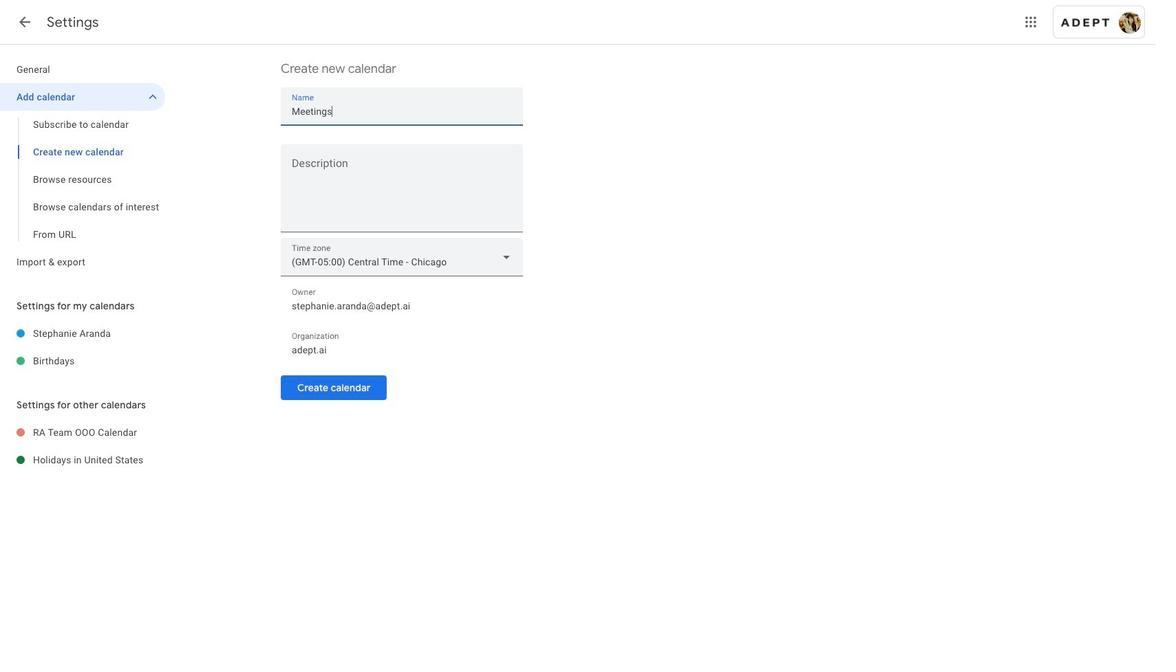 Task type: vqa. For each thing, say whether or not it's contained in the screenshot.
the top "18"
no



Task type: describe. For each thing, give the bounding box(es) containing it.
1 tree from the top
[[0, 56, 165, 276]]

holidays in united states tree item
[[0, 447, 165, 474]]

ra team ooo calendar tree item
[[0, 419, 165, 447]]

2 tree from the top
[[0, 320, 165, 375]]

add calendar tree item
[[0, 83, 165, 111]]



Task type: locate. For each thing, give the bounding box(es) containing it.
heading
[[47, 14, 99, 31]]

birthdays tree item
[[0, 348, 165, 375]]

3 tree from the top
[[0, 419, 165, 474]]

None text field
[[281, 160, 523, 226], [292, 341, 512, 360], [281, 160, 523, 226], [292, 341, 512, 360]]

tree
[[0, 56, 165, 276], [0, 320, 165, 375], [0, 419, 165, 474]]

go back image
[[17, 14, 33, 30]]

None text field
[[292, 102, 512, 121], [292, 297, 512, 316], [292, 102, 512, 121], [292, 297, 512, 316]]

0 vertical spatial tree
[[0, 56, 165, 276]]

stephanie aranda tree item
[[0, 320, 165, 348]]

group
[[0, 111, 165, 248]]

1 vertical spatial tree
[[0, 320, 165, 375]]

None field
[[281, 238, 523, 277]]

2 vertical spatial tree
[[0, 419, 165, 474]]



